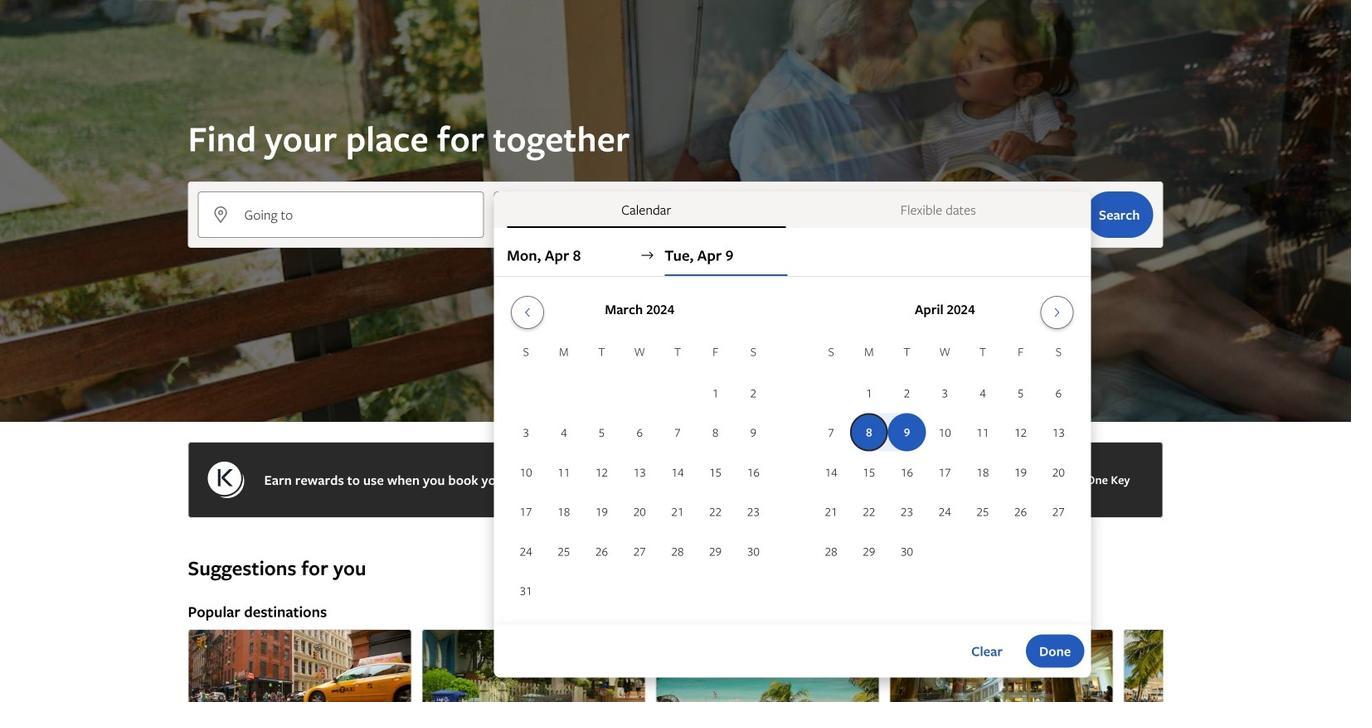Task type: describe. For each thing, give the bounding box(es) containing it.
tab list inside wizard region
[[494, 192, 1091, 228]]

previous month image
[[517, 306, 537, 319]]

show previous card image
[[178, 691, 198, 703]]

march 2024 element
[[507, 343, 772, 612]]

april 2024 element
[[812, 343, 1078, 572]]

recently viewed region
[[178, 528, 1173, 555]]

next month image
[[1047, 306, 1067, 319]]

directional image
[[640, 248, 655, 263]]



Task type: locate. For each thing, give the bounding box(es) containing it.
south beach featuring tropical scenes, general coastal views and a beach image
[[1123, 630, 1347, 703]]

cancun which includes a sandy beach, landscape views and general coastal views image
[[656, 630, 880, 703]]

wizard region
[[0, 0, 1351, 678]]

show next card image
[[1153, 691, 1173, 703]]

application
[[507, 289, 1078, 612]]

georgetown - foggy bottom showing a house, a city and street scenes image
[[422, 630, 646, 703]]

las vegas featuring interior views image
[[890, 630, 1113, 703]]

tab list
[[494, 192, 1091, 228]]

soho - tribeca which includes street scenes and a city image
[[188, 630, 412, 703]]

application inside wizard region
[[507, 289, 1078, 612]]



Task type: vqa. For each thing, say whether or not it's contained in the screenshot.
Recently viewed 'region'
yes



